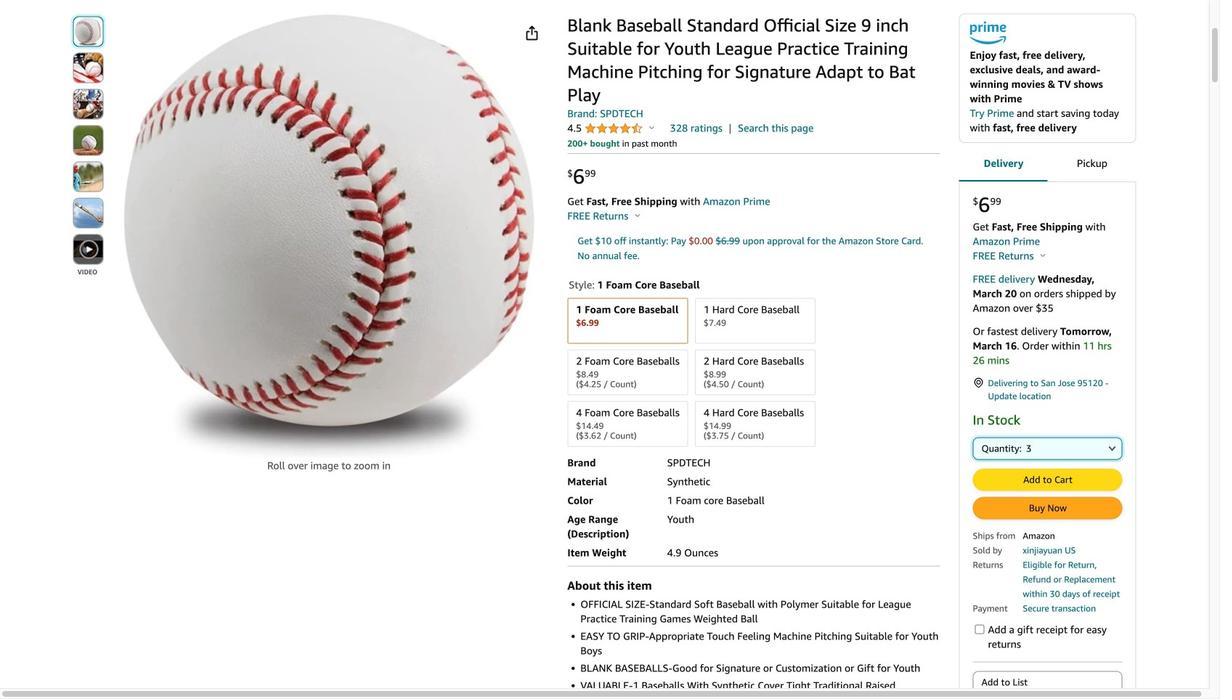 Task type: describe. For each thing, give the bounding box(es) containing it.
blank baseball standard official size 9 inch suitable for youth league practice training machine pitching for signature adapt to bat play image
[[123, 13, 535, 459]]



Task type: locate. For each thing, give the bounding box(es) containing it.
None checkbox
[[975, 625, 985, 635]]

popover image
[[1041, 253, 1046, 257]]

option group
[[563, 295, 941, 450]]

dropdown image
[[1109, 446, 1116, 451]]

amazon prime logo image
[[970, 21, 1007, 48]]

None submit
[[74, 17, 103, 46], [74, 53, 103, 82], [74, 90, 103, 119], [74, 126, 103, 155], [74, 162, 103, 191], [74, 199, 103, 228], [74, 235, 103, 264], [974, 470, 1122, 491], [974, 498, 1122, 519], [74, 17, 103, 46], [74, 53, 103, 82], [74, 90, 103, 119], [74, 126, 103, 155], [74, 162, 103, 191], [74, 199, 103, 228], [74, 235, 103, 264], [974, 470, 1122, 491], [974, 498, 1122, 519]]

tab list
[[960, 145, 1137, 183]]

None radio
[[973, 672, 1123, 694]]



Task type: vqa. For each thing, say whether or not it's contained in the screenshot.
popover image
yes



